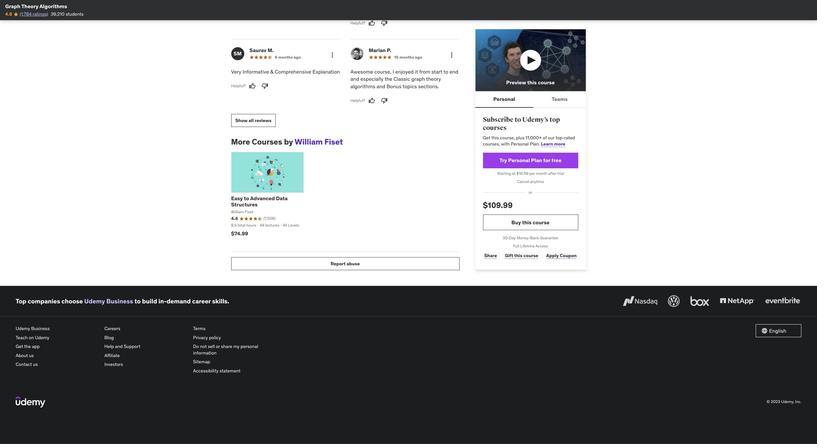 Task type: vqa. For each thing, say whether or not it's contained in the screenshot.
Play Why do Stock Prices Move? icon
no



Task type: describe. For each thing, give the bounding box(es) containing it.
awesome course, i enjoyed it from start to end and especially the classic graph theory algorithms and bonus topics sections.
[[351, 69, 458, 90]]

months for marian p.
[[399, 55, 414, 60]]

$16.58
[[516, 171, 528, 176]]

marian
[[369, 47, 386, 54]]

rated
[[564, 135, 575, 141]]

9 months ago
[[275, 55, 301, 60]]

learn more
[[541, 141, 565, 147]]

reviews
[[255, 118, 272, 124]]

easy to advanced data structures william fiset
[[231, 195, 288, 215]]

personal
[[241, 344, 258, 350]]

in-
[[158, 298, 167, 306]]

2 vertical spatial udemy
[[35, 335, 49, 341]]

william inside easy to advanced data structures william fiset
[[231, 210, 244, 215]]

privacy
[[193, 335, 208, 341]]

mark review by saurav m. as helpful image
[[249, 83, 256, 90]]

fiset inside easy to advanced data structures william fiset
[[245, 210, 253, 215]]

blog link
[[104, 334, 188, 343]]

box image
[[689, 295, 711, 309]]

to left build
[[135, 298, 141, 306]]

the inside awesome course, i enjoyed it from start to end and especially the classic graph theory algorithms and bonus topics sections.
[[385, 76, 392, 82]]

comprehensive
[[275, 69, 311, 75]]

per
[[529, 171, 535, 176]]

more
[[554, 141, 565, 147]]

guarantee
[[540, 236, 558, 241]]

mark review by shilpi b. as unhelpful image
[[381, 20, 388, 26]]

very informative & comprehensive explanation
[[231, 69, 340, 75]]

48 lectures
[[260, 223, 279, 228]]

report
[[331, 261, 346, 267]]

the inside udemy business teach on udemy get the app about us contact us
[[24, 344, 31, 350]]

m.
[[268, 47, 274, 54]]

plus
[[516, 135, 525, 141]]

volkswagen image
[[667, 295, 681, 309]]

do not sell or share my personal information button
[[193, 343, 277, 358]]

share
[[221, 344, 232, 350]]

0 vertical spatial helpful?
[[351, 20, 365, 25]]

business inside udemy business teach on udemy get the app about us contact us
[[31, 326, 50, 332]]

30-day money-back guarantee full lifetime access
[[503, 236, 558, 249]]

share button
[[483, 250, 498, 263]]

about us link
[[16, 352, 99, 361]]

career
[[192, 298, 211, 306]]

ago for comprehensive
[[294, 55, 301, 60]]

hours
[[246, 223, 256, 228]]

courses,
[[483, 141, 500, 147]]

ratings)
[[33, 11, 48, 17]]

preview this course button
[[475, 29, 586, 92]]

back
[[530, 236, 539, 241]]

personal inside button
[[493, 96, 515, 102]]

affiliate link
[[104, 352, 188, 361]]

do
[[193, 344, 199, 350]]

buy
[[512, 219, 521, 226]]

app
[[32, 344, 40, 350]]

support
[[124, 344, 140, 350]]

accessibility
[[193, 369, 219, 374]]

personal button
[[475, 92, 534, 107]]

accessibility statement link
[[193, 367, 277, 376]]

8.5
[[231, 223, 237, 228]]

10
[[394, 55, 399, 60]]

plan.
[[530, 141, 540, 147]]

course for preview this course
[[538, 79, 555, 86]]

helpful? for awesome course, i enjoyed it from start to end and especially the classic graph theory algorithms and bonus topics sections.
[[351, 98, 365, 103]]

saurav m.
[[249, 47, 274, 54]]

gift this course
[[505, 253, 538, 259]]

all levels
[[283, 223, 299, 228]]

39,210
[[51, 11, 65, 17]]

eventbrite image
[[764, 295, 802, 309]]

try personal plan for free link
[[483, 153, 578, 169]]

1 vertical spatial udemy business link
[[16, 325, 99, 334]]

on
[[29, 335, 34, 341]]

plan
[[531, 157, 542, 164]]

helpful? for very informative & comprehensive explanation
[[231, 84, 246, 88]]

students
[[66, 11, 84, 17]]

graph
[[411, 76, 425, 82]]

get inside get this course, plus 11,000+ of our top-rated courses, with personal plan.
[[483, 135, 490, 141]]

help
[[104, 344, 114, 350]]

course for gift this course
[[524, 253, 538, 259]]

investors
[[104, 362, 123, 368]]

for
[[543, 157, 550, 164]]

mark review by saurav m. as unhelpful image
[[262, 83, 268, 90]]

get the app link
[[16, 343, 99, 352]]

my
[[233, 344, 239, 350]]

choose
[[62, 298, 83, 306]]

algorithms
[[39, 3, 67, 9]]

levels
[[288, 223, 299, 228]]

easy to advanced data structures link
[[231, 195, 288, 208]]

1 vertical spatial and
[[377, 83, 385, 90]]

cancel
[[517, 179, 529, 184]]

mark review by francisco r. as helpful image
[[249, 13, 256, 19]]

teach
[[16, 335, 28, 341]]

apply coupon
[[546, 253, 577, 259]]

to inside easy to advanced data structures william fiset
[[244, 195, 249, 202]]

terms privacy policy do not sell or share my personal information sitemap accessibility statement
[[193, 326, 258, 374]]

1 horizontal spatial fiset
[[325, 137, 343, 147]]

show
[[235, 118, 248, 124]]

starting
[[497, 171, 511, 176]]

at
[[512, 171, 516, 176]]

sell
[[208, 344, 215, 350]]

after
[[548, 171, 556, 176]]

theory
[[426, 76, 441, 82]]

algorithms
[[351, 83, 375, 90]]

i
[[393, 69, 394, 75]]

very
[[231, 69, 241, 75]]

0 vertical spatial us
[[29, 353, 34, 359]]

sitemap link
[[193, 358, 277, 367]]

$109.99
[[483, 201, 513, 211]]

advanced
[[250, 195, 275, 202]]

netapp image
[[719, 295, 756, 309]]

more courses by william fiset
[[231, 137, 343, 147]]



Task type: locate. For each thing, give the bounding box(es) containing it.
terms
[[193, 326, 206, 332]]

personal down plus
[[511, 141, 529, 147]]

ago up it
[[415, 55, 422, 60]]

teams button
[[534, 92, 586, 107]]

nasdaq image
[[621, 295, 659, 309]]

preview
[[506, 79, 526, 86]]

udemy business teach on udemy get the app about us contact us
[[16, 326, 50, 368]]

mark review by marian p. as helpful image
[[369, 98, 375, 104]]

demand
[[167, 298, 191, 306]]

course, up with
[[500, 135, 515, 141]]

1 vertical spatial get
[[16, 344, 23, 350]]

apply
[[546, 253, 559, 259]]

0 vertical spatial william
[[295, 137, 323, 147]]

0 horizontal spatial the
[[24, 344, 31, 350]]

0 vertical spatial udemy business link
[[84, 298, 133, 306]]

1 vertical spatial udemy
[[16, 326, 30, 332]]

apply coupon button
[[545, 250, 578, 263]]

to inside awesome course, i enjoyed it from start to end and especially the classic graph theory algorithms and bonus topics sections.
[[444, 69, 448, 75]]

lifetime
[[520, 244, 535, 249]]

from
[[419, 69, 430, 75]]

0 vertical spatial personal
[[493, 96, 515, 102]]

try personal plan for free
[[500, 157, 562, 164]]

this
[[527, 79, 537, 86], [491, 135, 499, 141], [522, 219, 532, 226], [514, 253, 523, 259]]

8.5 total hours
[[231, 223, 256, 228]]

this inside preview this course 'button'
[[527, 79, 537, 86]]

1 vertical spatial business
[[31, 326, 50, 332]]

easy
[[231, 195, 243, 202]]

bonus
[[387, 83, 402, 90]]

4.6
[[5, 11, 12, 17]]

the left app
[[24, 344, 31, 350]]

0 horizontal spatial business
[[31, 326, 50, 332]]

30-
[[503, 236, 509, 241]]

48
[[260, 223, 264, 228]]

more
[[231, 137, 250, 147]]

1 horizontal spatial or
[[529, 190, 532, 195]]

it
[[415, 69, 418, 75]]

0 vertical spatial course
[[538, 79, 555, 86]]

with
[[501, 141, 510, 147]]

lectures
[[265, 223, 279, 228]]

1 vertical spatial the
[[24, 344, 31, 350]]

udemy business link up careers
[[84, 298, 133, 306]]

0 vertical spatial or
[[529, 190, 532, 195]]

0 vertical spatial the
[[385, 76, 392, 82]]

0 horizontal spatial william
[[231, 210, 244, 215]]

0 horizontal spatial udemy
[[16, 326, 30, 332]]

© 2023 udemy, inc.
[[767, 400, 802, 405]]

©
[[767, 400, 770, 405]]

1 months from the left
[[278, 55, 293, 60]]

preview this course
[[506, 79, 555, 86]]

month
[[536, 171, 547, 176]]

or down anytime
[[529, 190, 532, 195]]

enjoyed
[[395, 69, 414, 75]]

to left "udemy's"
[[515, 116, 521, 124]]

this right gift
[[514, 253, 523, 259]]

0 horizontal spatial or
[[216, 344, 220, 350]]

data
[[276, 195, 288, 202]]

0 horizontal spatial course,
[[374, 69, 391, 75]]

get inside udemy business teach on udemy get the app about us contact us
[[16, 344, 23, 350]]

udemy up "teach"
[[16, 326, 30, 332]]

top-
[[556, 135, 564, 141]]

get up courses,
[[483, 135, 490, 141]]

1 vertical spatial personal
[[511, 141, 529, 147]]

this inside gift this course link
[[514, 253, 523, 259]]

careers blog help and support affiliate investors
[[104, 326, 140, 368]]

to left end
[[444, 69, 448, 75]]

this inside get this course, plus 11,000+ of our top-rated courses, with personal plan.
[[491, 135, 499, 141]]

subscribe
[[483, 116, 514, 124]]

and down "especially" at the left top of page
[[377, 83, 385, 90]]

free
[[552, 157, 562, 164]]

money-
[[517, 236, 530, 241]]

access
[[536, 244, 548, 249]]

buy this course button
[[483, 215, 578, 231]]

1 horizontal spatial william
[[295, 137, 323, 147]]

business up on
[[31, 326, 50, 332]]

william up 4.4 at top
[[231, 210, 244, 215]]

learn more link
[[541, 141, 565, 147]]

full
[[513, 244, 519, 249]]

personal up $16.58
[[508, 157, 530, 164]]

us right contact
[[33, 362, 38, 368]]

our
[[548, 135, 555, 141]]

udemy right choose
[[84, 298, 105, 306]]

1 horizontal spatial course,
[[500, 135, 515, 141]]

0 vertical spatial udemy
[[84, 298, 105, 306]]

additional actions for review by marian p. image
[[448, 51, 456, 59]]

build
[[142, 298, 157, 306]]

course, inside awesome course, i enjoyed it from start to end and especially the classic graph theory algorithms and bonus topics sections.
[[374, 69, 391, 75]]

1 vertical spatial helpful?
[[231, 84, 246, 88]]

course up the teams
[[538, 79, 555, 86]]

1 vertical spatial course,
[[500, 135, 515, 141]]

2023
[[771, 400, 780, 405]]

1 horizontal spatial business
[[106, 298, 133, 306]]

udemy,
[[781, 400, 794, 405]]

ago for enjoyed
[[415, 55, 422, 60]]

personal down preview
[[493, 96, 515, 102]]

udemy right on
[[35, 335, 49, 341]]

2 ago from the left
[[415, 55, 422, 60]]

course, left i
[[374, 69, 391, 75]]

0 vertical spatial business
[[106, 298, 133, 306]]

months for saurav m.
[[278, 55, 293, 60]]

1 horizontal spatial get
[[483, 135, 490, 141]]

to inside subscribe to udemy's top courses
[[515, 116, 521, 124]]

starting at $16.58 per month after trial cancel anytime
[[497, 171, 564, 184]]

william fiset link
[[295, 137, 343, 147]]

contact
[[16, 362, 32, 368]]

end
[[450, 69, 458, 75]]

to right 'easy'
[[244, 195, 249, 202]]

2 vertical spatial personal
[[508, 157, 530, 164]]

1 horizontal spatial and
[[351, 76, 359, 82]]

the up the 'bonus'
[[385, 76, 392, 82]]

2 months from the left
[[399, 55, 414, 60]]

or inside terms privacy policy do not sell or share my personal information sitemap accessibility statement
[[216, 344, 220, 350]]

abuse
[[347, 261, 360, 267]]

policy
[[209, 335, 221, 341]]

0 horizontal spatial and
[[115, 344, 123, 350]]

informative
[[243, 69, 269, 75]]

ago up "comprehensive"
[[294, 55, 301, 60]]

course inside 'button'
[[538, 79, 555, 86]]

1 horizontal spatial months
[[399, 55, 414, 60]]

2 vertical spatial and
[[115, 344, 123, 350]]

2 horizontal spatial and
[[377, 83, 385, 90]]

additional actions for review by saurav m. image
[[328, 51, 336, 59]]

this inside $109.99 buy this course
[[522, 219, 532, 226]]

get this course, plus 11,000+ of our top-rated courses, with personal plan.
[[483, 135, 575, 147]]

0 horizontal spatial ago
[[294, 55, 301, 60]]

udemy business link up get the app link
[[16, 325, 99, 334]]

and right help
[[115, 344, 123, 350]]

7506 reviews element
[[263, 216, 276, 222]]

mark review by marian p. as unhelpful image
[[381, 98, 388, 104]]

and inside careers blog help and support affiliate investors
[[115, 344, 123, 350]]

2 vertical spatial helpful?
[[351, 98, 365, 103]]

helpful? left the mark review by marian p. as helpful 'image'
[[351, 98, 365, 103]]

awesome
[[351, 69, 373, 75]]

mark review by francisco r. as unhelpful image
[[262, 13, 268, 19]]

9
[[275, 55, 277, 60]]

1 horizontal spatial ago
[[415, 55, 422, 60]]

personal inside get this course, plus 11,000+ of our top-rated courses, with personal plan.
[[511, 141, 529, 147]]

especially
[[360, 76, 383, 82]]

11,000+
[[526, 135, 542, 141]]

course down lifetime
[[524, 253, 538, 259]]

0 vertical spatial course,
[[374, 69, 391, 75]]

course, inside get this course, plus 11,000+ of our top-rated courses, with personal plan.
[[500, 135, 515, 141]]

helpful? left mark review by saurav m. as helpful icon
[[231, 84, 246, 88]]

topics
[[403, 83, 417, 90]]

1 vertical spatial william
[[231, 210, 244, 215]]

statement
[[220, 369, 241, 374]]

tab list
[[475, 92, 586, 108]]

months right 10
[[399, 55, 414, 60]]

sitemap
[[193, 360, 210, 365]]

this for get
[[491, 135, 499, 141]]

small image
[[761, 328, 768, 335]]

gift
[[505, 253, 513, 259]]

of
[[543, 135, 547, 141]]

tab list containing personal
[[475, 92, 586, 108]]

classic
[[394, 76, 410, 82]]

course
[[538, 79, 555, 86], [533, 219, 550, 226], [524, 253, 538, 259]]

1 vertical spatial us
[[33, 362, 38, 368]]

business up careers
[[106, 298, 133, 306]]

ago
[[294, 55, 301, 60], [415, 55, 422, 60]]

0 horizontal spatial months
[[278, 55, 293, 60]]

0 vertical spatial get
[[483, 135, 490, 141]]

us right about
[[29, 353, 34, 359]]

1 vertical spatial course
[[533, 219, 550, 226]]

months
[[278, 55, 293, 60], [399, 55, 414, 60]]

mark review by shilpi b. as helpful image
[[369, 20, 375, 26]]

0 horizontal spatial fiset
[[245, 210, 253, 215]]

0 horizontal spatial get
[[16, 344, 23, 350]]

1 ago from the left
[[294, 55, 301, 60]]

2 horizontal spatial udemy
[[84, 298, 105, 306]]

graph
[[5, 3, 20, 9]]

udemy image
[[16, 397, 45, 408]]

or right the sell
[[216, 344, 220, 350]]

all
[[249, 118, 254, 124]]

4.4
[[231, 216, 238, 222]]

william right by
[[295, 137, 323, 147]]

or
[[529, 190, 532, 195], [216, 344, 220, 350]]

0 vertical spatial and
[[351, 76, 359, 82]]

course inside $109.99 buy this course
[[533, 219, 550, 226]]

0 vertical spatial fiset
[[325, 137, 343, 147]]

1 vertical spatial fiset
[[245, 210, 253, 215]]

1 horizontal spatial the
[[385, 76, 392, 82]]

helpful? left mark review by shilpi b. as helpful image
[[351, 20, 365, 25]]

privacy policy link
[[193, 334, 277, 343]]

and down awesome
[[351, 76, 359, 82]]

months right 9
[[278, 55, 293, 60]]

this right buy
[[522, 219, 532, 226]]

this for preview
[[527, 79, 537, 86]]

inc.
[[795, 400, 802, 405]]

sm
[[234, 50, 242, 57]]

this up courses,
[[491, 135, 499, 141]]

1 vertical spatial or
[[216, 344, 220, 350]]

get down "teach"
[[16, 344, 23, 350]]

course up back
[[533, 219, 550, 226]]

careers link
[[104, 325, 188, 334]]

share
[[484, 253, 497, 259]]

this right preview
[[527, 79, 537, 86]]

this for gift
[[514, 253, 523, 259]]

1 horizontal spatial udemy
[[35, 335, 49, 341]]

(1,784 ratings)
[[20, 11, 48, 17]]

2 vertical spatial course
[[524, 253, 538, 259]]



